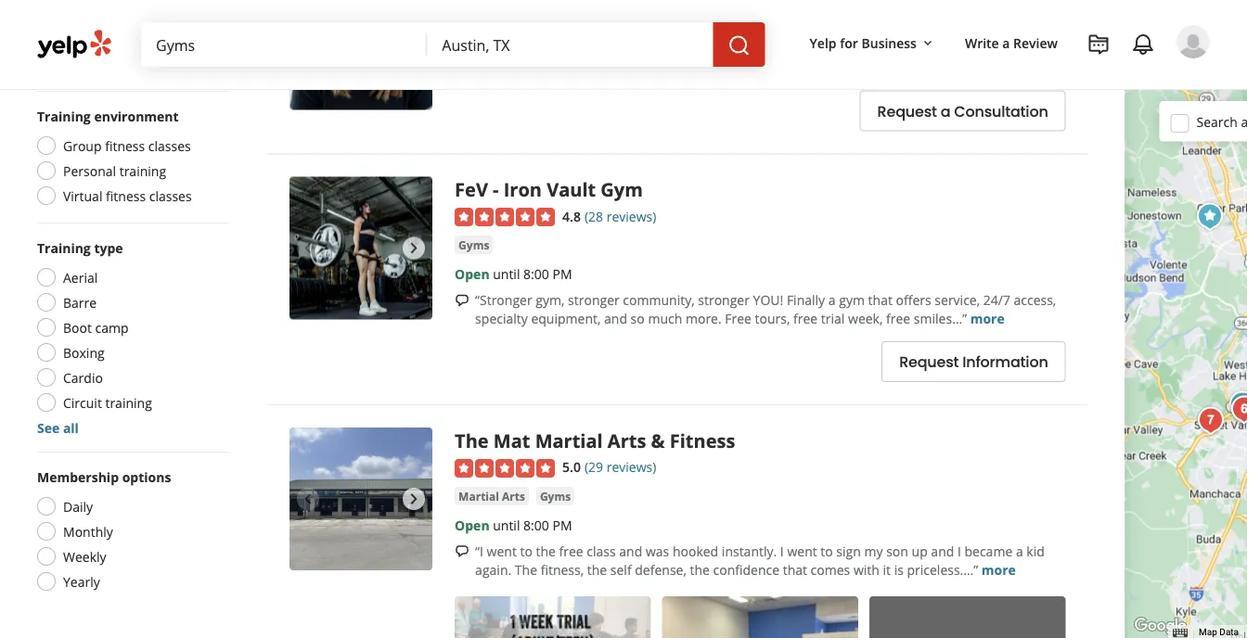 Task type: vqa. For each thing, say whether or not it's contained in the screenshot.
Yelp Sort inside the button
no



Task type: describe. For each thing, give the bounding box(es) containing it.
write
[[966, 34, 1000, 52]]

circuit training
[[63, 394, 152, 412]]

smiles…"
[[914, 310, 968, 327]]

son
[[887, 543, 909, 560]]

therapy
[[532, 58, 579, 76]]

the down class
[[588, 561, 607, 579]]

none field near
[[442, 34, 699, 55]]

1 open from the top
[[455, 32, 490, 50]]

circuit
[[63, 394, 102, 412]]

physical therapy button
[[516, 3, 617, 21]]

membership
[[37, 468, 119, 486]]

map data
[[1200, 627, 1240, 638]]

kid
[[1027, 543, 1045, 560]]

consultation
[[955, 101, 1049, 122]]

2 stronger from the left
[[699, 291, 750, 309]]

option group containing training environment
[[32, 107, 230, 211]]

open all day
[[455, 32, 536, 50]]

trufusion south austin image
[[1225, 387, 1248, 424]]

so
[[631, 310, 645, 327]]

next image for the
[[403, 489, 425, 511]]

therapy
[[568, 4, 614, 19]]

a inside "stronger gym, stronger community, stronger you! finally a gym that offers service, 24/7 access, specialty equipment, and so much more. free tours, free trial week, free smiles…"
[[829, 291, 836, 309]]

gym
[[601, 177, 643, 202]]

fev - iron vault gym image
[[1227, 391, 1248, 429]]

business
[[862, 34, 917, 52]]

boot
[[63, 319, 92, 337]]

request a quote button
[[37, 9, 151, 37]]

virtual for virtual consultations
[[49, 51, 85, 66]]

comes
[[811, 561, 851, 579]]

request a consultation
[[878, 101, 1049, 122]]

you!
[[754, 291, 784, 309]]

2 went from the left
[[788, 543, 818, 560]]

hooked
[[673, 543, 719, 560]]

1 horizontal spatial fev - iron vault gym image
[[1227, 391, 1248, 429]]

daily
[[63, 498, 93, 516]]

open for fev
[[455, 265, 490, 283]]

"physical
[[476, 58, 529, 76]]

information
[[963, 352, 1049, 373]]

"stronger
[[476, 291, 533, 309]]

physical therapy link
[[516, 3, 617, 21]]

(28 reviews) link
[[585, 206, 657, 226]]

"stronger gym, stronger community, stronger you! finally a gym that offers service, 24/7 access, specialty equipment, and so much more. free tours, free trial week, free smiles…"
[[476, 291, 1057, 327]]

1 slideshow element from the top
[[290, 0, 433, 110]]

former,
[[678, 58, 723, 76]]

see all button
[[37, 419, 79, 437]]

sway physical therapy & wellness image
[[290, 0, 433, 110]]

equipment,
[[532, 310, 601, 327]]

1 went from the left
[[487, 543, 517, 560]]

search a
[[1197, 113, 1248, 131]]

iron
[[504, 177, 542, 202]]

was
[[646, 543, 670, 560]]

east
[[712, 4, 737, 21]]

gyms for the right gyms button
[[540, 489, 571, 504]]

a for request a quote
[[96, 15, 102, 31]]

1 vertical spatial gyms link
[[537, 487, 575, 506]]

Near text field
[[442, 34, 699, 55]]

fitness
[[670, 428, 736, 454]]

option group containing membership options
[[32, 468, 230, 597]]

membership options
[[37, 468, 171, 486]]

reviews) for gym
[[607, 207, 657, 225]]

martial inside button
[[459, 489, 499, 504]]

slideshow element for the
[[290, 428, 433, 571]]

request for request information
[[900, 352, 960, 373]]

offers
[[897, 291, 932, 309]]

2 i from the left
[[958, 543, 962, 560]]

became
[[965, 543, 1013, 560]]

2 to from the left
[[821, 543, 834, 560]]

monthly
[[63, 523, 113, 541]]

free inside "i went to the free class and was hooked instantly. i went to sign my son up and i became a kid again. the fitness, the self defense, the confidence that comes with it is priceless.…"
[[559, 543, 584, 560]]

open until 8:00 pm for -
[[455, 265, 572, 283]]

community,
[[623, 291, 695, 309]]

pm for iron
[[553, 265, 572, 283]]

notifications image
[[1133, 33, 1155, 56]]

request a consultation button
[[860, 90, 1067, 131]]

with
[[854, 561, 880, 579]]

service,
[[935, 291, 981, 309]]

the left current,
[[603, 58, 623, 76]]

previous image for fev - iron vault gym
[[297, 237, 319, 259]]

0 horizontal spatial gyms link
[[455, 236, 493, 255]]

yearly
[[63, 573, 100, 591]]

much
[[648, 310, 683, 327]]

map
[[1200, 627, 1218, 638]]

-
[[493, 177, 499, 202]]

training for personal training
[[119, 162, 166, 180]]

all for open
[[493, 32, 509, 50]]

(29
[[585, 459, 604, 476]]

one
[[904, 58, 927, 76]]

specialty
[[476, 310, 528, 327]]

1 horizontal spatial free
[[794, 310, 818, 327]]

0 vertical spatial arts
[[608, 428, 647, 454]]

trainers button
[[455, 3, 509, 21]]

classes for virtual fitness classes
[[149, 187, 192, 205]]

training for group fitness classes
[[37, 107, 91, 125]]

priceless.…"
[[908, 561, 979, 579]]

fitness for virtual
[[106, 187, 146, 205]]

and down search icon
[[727, 58, 750, 76]]

defense,
[[635, 561, 687, 579]]

week,
[[849, 310, 883, 327]]

mat
[[494, 428, 531, 454]]

1 horizontal spatial martial
[[535, 428, 603, 454]]

gym
[[840, 291, 865, 309]]

again.
[[476, 561, 512, 579]]

fev - iron vault gym link
[[455, 177, 643, 202]]

8:00 for martial
[[524, 517, 550, 534]]

environment
[[94, 107, 179, 125]]

(28 reviews)
[[585, 207, 657, 225]]

virtual for virtual fitness classes
[[63, 187, 103, 205]]

(29 reviews)
[[585, 459, 657, 476]]

see all
[[37, 419, 79, 437]]

tours,
[[755, 310, 791, 327]]

athlete.
[[805, 58, 851, 76]]

more for the mat martial arts & fitness
[[982, 561, 1017, 579]]

that inside "stronger gym, stronger community, stronger you! finally a gym that offers service, 24/7 access, specialty equipment, and so much more. free tours, free trial week, free smiles…"
[[869, 291, 893, 309]]

arts inside button
[[502, 489, 526, 504]]

and up priceless.…" at bottom
[[932, 543, 955, 560]]

write a review
[[966, 34, 1059, 52]]

martial arts
[[459, 489, 526, 504]]

user actions element
[[795, 23, 1237, 137]]

life time image
[[1193, 403, 1230, 440]]

free
[[725, 310, 752, 327]]

data
[[1220, 627, 1240, 638]]

the inside "i went to the free class and was hooked instantly. i went to sign my son up and i became a kid again. the fitness, the self defense, the confidence that comes with it is priceless.…"
[[515, 561, 538, 579]]

training environment
[[37, 107, 179, 125]]

search
[[1197, 113, 1239, 131]]

personal training
[[63, 162, 166, 180]]

pt."
[[930, 58, 953, 76]]

boxing
[[63, 344, 105, 362]]



Task type: locate. For each thing, give the bounding box(es) containing it.
gyms
[[459, 237, 490, 253], [540, 489, 571, 504]]

2 previous image from the top
[[297, 489, 319, 511]]

1 reviews) from the top
[[607, 207, 657, 225]]

0 vertical spatial fitness
[[105, 137, 145, 155]]

slideshow element
[[290, 0, 433, 110], [290, 177, 433, 320], [290, 428, 433, 571]]

1 horizontal spatial all
[[493, 32, 509, 50]]

martial arts button
[[455, 487, 529, 506]]

training up aerial
[[37, 239, 91, 257]]

1 8:00 from the top
[[524, 265, 550, 283]]

google image
[[1131, 615, 1192, 639]]

gyms link down 5.0
[[537, 487, 575, 506]]

trial
[[822, 310, 845, 327]]

2 horizontal spatial free
[[887, 310, 911, 327]]

all for see
[[63, 419, 79, 437]]

8:00 up fitness,
[[524, 517, 550, 534]]

0 vertical spatial gyms button
[[455, 236, 493, 255]]

1 vertical spatial more
[[982, 561, 1017, 579]]

1 horizontal spatial stronger
[[699, 291, 750, 309]]

type
[[94, 239, 123, 257]]

2 reviews) from the top
[[607, 459, 657, 476]]

a inside "i went to the free class and was hooked instantly. i went to sign my son up and i became a kid again. the fitness, the self defense, the confidence that comes with it is priceless.…"
[[1017, 543, 1024, 560]]

previous image for the mat martial arts & fitness
[[297, 489, 319, 511]]

option group
[[32, 107, 230, 211], [32, 239, 230, 437], [32, 468, 230, 597]]

1 vertical spatial gyms
[[540, 489, 571, 504]]

next image
[[403, 237, 425, 259], [403, 489, 425, 511]]

0 vertical spatial request
[[49, 15, 93, 31]]

1 vertical spatial until
[[493, 517, 520, 534]]

0 vertical spatial fev - iron vault gym image
[[290, 177, 433, 320]]

0 horizontal spatial martial
[[459, 489, 499, 504]]

for inside "button"
[[841, 34, 859, 52]]

4.8 star rating image
[[455, 208, 555, 227]]

the up fitness,
[[536, 543, 556, 560]]

yelp for business
[[810, 34, 917, 52]]

acupuncture link
[[625, 3, 704, 21]]

i
[[781, 543, 784, 560], [958, 543, 962, 560]]

the
[[603, 58, 623, 76], [536, 543, 556, 560], [588, 561, 607, 579], [690, 561, 710, 579]]

0 vertical spatial classes
[[148, 137, 191, 155]]

0 vertical spatial until
[[493, 265, 520, 283]]

1 vertical spatial gyms button
[[537, 487, 575, 506]]

until down 'martial arts' button
[[493, 517, 520, 534]]

yelp for business button
[[803, 26, 943, 59]]

0 vertical spatial slideshow element
[[290, 0, 433, 110]]

self
[[611, 561, 632, 579]]

more link for fev - iron vault gym
[[971, 310, 1005, 327]]

1 vertical spatial all
[[63, 419, 79, 437]]

0 vertical spatial training
[[37, 107, 91, 125]]

arts
[[608, 428, 647, 454], [502, 489, 526, 504]]

2 training from the top
[[37, 239, 91, 257]]

the down hooked
[[690, 561, 710, 579]]

more down the became
[[982, 561, 1017, 579]]

the
[[455, 428, 489, 454], [515, 561, 538, 579]]

gyms down 5.0
[[540, 489, 571, 504]]

training up "group"
[[37, 107, 91, 125]]

1 vertical spatial reviews)
[[607, 459, 657, 476]]

request a quote
[[49, 15, 139, 31]]

2 slideshow element from the top
[[290, 177, 433, 320]]

1 vertical spatial for
[[582, 58, 600, 76]]

16 speech v2 image for the
[[455, 545, 470, 560]]

all right see
[[63, 419, 79, 437]]

1 vertical spatial open
[[455, 265, 490, 283]]

16 speech v2 image for fev
[[455, 293, 470, 308]]

request inside 'button'
[[900, 352, 960, 373]]

the mat martial arts & fitness image
[[1192, 198, 1230, 235], [290, 428, 433, 571]]

confidence
[[714, 561, 780, 579]]

arts down 5 star rating image
[[502, 489, 526, 504]]

personal
[[63, 162, 116, 180]]

more link down 24/7
[[971, 310, 1005, 327]]

1 pm from the top
[[553, 265, 572, 283]]

went
[[487, 543, 517, 560], [788, 543, 818, 560]]

3 option group from the top
[[32, 468, 230, 597]]

0 horizontal spatial for
[[582, 58, 600, 76]]

1 horizontal spatial the
[[515, 561, 538, 579]]

16 speech v2 image left "i
[[455, 545, 470, 560]]

request information button
[[882, 342, 1067, 383]]

a right write
[[1003, 34, 1011, 52]]

the right again. on the left bottom
[[515, 561, 538, 579]]

a up 'trial'
[[829, 291, 836, 309]]

ruby a. image
[[1177, 25, 1211, 58]]

0 vertical spatial for
[[841, 34, 859, 52]]

and inside "stronger gym, stronger community, stronger you! finally a gym that offers service, 24/7 access, specialty equipment, and so much more. free tours, free trial week, free smiles…"
[[605, 310, 628, 327]]

0 vertical spatial more link
[[971, 310, 1005, 327]]

1 horizontal spatial gyms
[[540, 489, 571, 504]]

2 option group from the top
[[32, 239, 230, 437]]

2 open from the top
[[455, 265, 490, 283]]

classes down "personal training"
[[149, 187, 192, 205]]

0 horizontal spatial to
[[520, 543, 533, 560]]

(29 reviews) link
[[585, 457, 657, 477]]

keyboard shortcuts image
[[1174, 629, 1189, 638]]

open up "stronger
[[455, 265, 490, 283]]

austin
[[740, 4, 779, 21]]

free down offers
[[887, 310, 911, 327]]

2 open until 8:00 pm from the top
[[455, 517, 572, 534]]

0 horizontal spatial gyms
[[459, 237, 490, 253]]

1 horizontal spatial for
[[841, 34, 859, 52]]

2 until from the top
[[493, 517, 520, 534]]

request down smiles…"
[[900, 352, 960, 373]]

gyms button down 4.8 star rating image
[[455, 236, 493, 255]]

0 horizontal spatial fev - iron vault gym image
[[290, 177, 433, 320]]

reviews) down the gym
[[607, 207, 657, 225]]

0 vertical spatial all
[[493, 32, 509, 50]]

that up 'week,'
[[869, 291, 893, 309]]

request information
[[900, 352, 1049, 373]]

aspiring
[[753, 58, 801, 76]]

1 16 speech v2 image from the top
[[455, 60, 470, 75]]

the mat martial arts & fitness
[[455, 428, 736, 454]]

i right instantly.
[[781, 543, 784, 560]]

request up virtual consultations
[[49, 15, 93, 31]]

camp
[[95, 319, 129, 337]]

until up "stronger
[[493, 265, 520, 283]]

gyms button down 5.0
[[537, 487, 575, 506]]

2 16 speech v2 image from the top
[[455, 293, 470, 308]]

previous image
[[297, 237, 319, 259], [297, 489, 319, 511]]

1 option group from the top
[[32, 107, 230, 211]]

1 vertical spatial the mat martial arts & fitness image
[[290, 428, 433, 571]]

1 open until 8:00 pm from the top
[[455, 265, 572, 283]]

open until 8:00 pm down 'martial arts' button
[[455, 517, 572, 534]]

aerial
[[63, 269, 98, 286]]

1 previous image from the top
[[297, 237, 319, 259]]

map region
[[1046, 15, 1248, 639]]

reviews) down '&'
[[607, 459, 657, 476]]

1 vertical spatial arts
[[502, 489, 526, 504]]

fitness for group
[[105, 137, 145, 155]]

gyms down 4.8 star rating image
[[459, 237, 490, 253]]

training type
[[37, 239, 123, 257]]

1 i from the left
[[781, 543, 784, 560]]

0 horizontal spatial gyms button
[[455, 236, 493, 255]]

3 slideshow element from the top
[[290, 428, 433, 571]]

acupuncture
[[629, 4, 701, 19]]

2 next image from the top
[[403, 489, 425, 511]]

until for mat
[[493, 517, 520, 534]]

request for request a consultation
[[878, 101, 938, 122]]

a
[[96, 15, 102, 31], [1003, 34, 1011, 52], [941, 101, 951, 122], [1242, 113, 1248, 131], [829, 291, 836, 309], [1017, 543, 1024, 560]]

1 vertical spatial previous image
[[297, 489, 319, 511]]

0 vertical spatial that
[[869, 291, 893, 309]]

training for aerial
[[37, 239, 91, 257]]

virtual down request a quote button
[[49, 51, 85, 66]]

4.8 link
[[563, 206, 581, 226]]

fitness down "personal training"
[[106, 187, 146, 205]]

0 vertical spatial 8:00
[[524, 265, 550, 283]]

that left comes
[[783, 561, 808, 579]]

2 pm from the top
[[553, 517, 572, 534]]

stronger
[[568, 291, 620, 309], [699, 291, 750, 309]]

one-
[[854, 58, 884, 76]]

virtual consultations button
[[37, 45, 174, 72]]

16 speech v2 image left "physical
[[455, 60, 470, 75]]

open up "i
[[455, 517, 490, 534]]

2 vertical spatial slideshow element
[[290, 428, 433, 571]]

none field find
[[156, 34, 413, 55]]

training up virtual fitness classes
[[119, 162, 166, 180]]

1 horizontal spatial went
[[788, 543, 818, 560]]

and
[[727, 58, 750, 76], [605, 310, 628, 327], [620, 543, 643, 560], [932, 543, 955, 560]]

None field
[[156, 34, 413, 55], [442, 34, 699, 55]]

0 vertical spatial martial
[[535, 428, 603, 454]]

1 horizontal spatial gyms button
[[537, 487, 575, 506]]

1 until from the top
[[493, 265, 520, 283]]

2 vertical spatial option group
[[32, 468, 230, 597]]

the left mat
[[455, 428, 489, 454]]

open until 8:00 pm up "stronger
[[455, 265, 572, 283]]

pm up gym,
[[553, 265, 572, 283]]

0 vertical spatial training
[[119, 162, 166, 180]]

went up comes
[[788, 543, 818, 560]]

3 open from the top
[[455, 517, 490, 534]]

1 vertical spatial virtual
[[63, 187, 103, 205]]

slideshow element for fev
[[290, 177, 433, 320]]

trainers link
[[455, 3, 509, 21]]

1 vertical spatial pm
[[553, 517, 572, 534]]

for right yelp on the right top of page
[[841, 34, 859, 52]]

1 vertical spatial next image
[[403, 489, 425, 511]]

until for -
[[493, 265, 520, 283]]

1 vertical spatial classes
[[149, 187, 192, 205]]

1 horizontal spatial the mat martial arts & fitness image
[[1192, 198, 1230, 235]]

0 vertical spatial gyms
[[459, 237, 490, 253]]

0 vertical spatial gyms link
[[455, 236, 493, 255]]

1 horizontal spatial that
[[869, 291, 893, 309]]

0 horizontal spatial i
[[781, 543, 784, 560]]

1 vertical spatial request
[[878, 101, 938, 122]]

None search field
[[141, 22, 769, 67]]

more down 24/7
[[971, 310, 1005, 327]]

1 vertical spatial 16 speech v2 image
[[455, 293, 470, 308]]

1 vertical spatial option group
[[32, 239, 230, 437]]

to up comes
[[821, 543, 834, 560]]

Find text field
[[156, 34, 413, 55]]

yelp
[[810, 34, 837, 52]]

2 vertical spatial open
[[455, 517, 490, 534]]

a right search
[[1242, 113, 1248, 131]]

1 horizontal spatial none field
[[442, 34, 699, 55]]

open down trainers button
[[455, 32, 490, 50]]

fitness
[[105, 137, 145, 155], [106, 187, 146, 205]]

pm for martial
[[553, 517, 572, 534]]

1 none field from the left
[[156, 34, 413, 55]]

all
[[493, 32, 509, 50], [63, 419, 79, 437]]

martial up 5.0 link
[[535, 428, 603, 454]]

a left kid
[[1017, 543, 1024, 560]]

open until 8:00 pm
[[455, 265, 572, 283], [455, 517, 572, 534]]

virtual inside button
[[49, 51, 85, 66]]

a left quote
[[96, 15, 102, 31]]

up
[[912, 543, 928, 560]]

classes
[[148, 137, 191, 155], [149, 187, 192, 205]]

5.0 link
[[563, 457, 581, 477]]

free up fitness,
[[559, 543, 584, 560]]

2 vertical spatial 16 speech v2 image
[[455, 545, 470, 560]]

1 vertical spatial fitness
[[106, 187, 146, 205]]

a for search a
[[1242, 113, 1248, 131]]

instantly.
[[722, 543, 777, 560]]

reviews)
[[607, 207, 657, 225], [607, 459, 657, 476]]

gym,
[[536, 291, 565, 309]]

(28
[[585, 207, 604, 225]]

0 vertical spatial option group
[[32, 107, 230, 211]]

pm up fitness,
[[553, 517, 572, 534]]

consultations
[[88, 51, 162, 66]]

0 horizontal spatial the
[[455, 428, 489, 454]]

fitness up "personal training"
[[105, 137, 145, 155]]

fitness,
[[541, 561, 584, 579]]

0 vertical spatial previous image
[[297, 237, 319, 259]]

virtual fitness classes
[[63, 187, 192, 205]]

see
[[37, 419, 60, 437]]

0 horizontal spatial arts
[[502, 489, 526, 504]]

0 horizontal spatial all
[[63, 419, 79, 437]]

training right circuit
[[105, 394, 152, 412]]

classes for group fitness classes
[[148, 137, 191, 155]]

1 vertical spatial slideshow element
[[290, 177, 433, 320]]

0 vertical spatial open until 8:00 pm
[[455, 265, 572, 283]]

fev - iron vault gym image
[[290, 177, 433, 320], [1227, 391, 1248, 429]]

0 vertical spatial virtual
[[49, 51, 85, 66]]

to right "i
[[520, 543, 533, 560]]

request down one
[[878, 101, 938, 122]]

gyms for topmost gyms button
[[459, 237, 490, 253]]

open for the
[[455, 517, 490, 534]]

stronger up equipment,
[[568, 291, 620, 309]]

training for circuit training
[[105, 394, 152, 412]]

0 horizontal spatial free
[[559, 543, 584, 560]]

martial
[[535, 428, 603, 454], [459, 489, 499, 504]]

0 vertical spatial the mat martial arts & fitness image
[[1192, 198, 1230, 235]]

review
[[1014, 34, 1059, 52]]

more link down the became
[[982, 561, 1017, 579]]

projects image
[[1088, 33, 1111, 56]]

1 training from the top
[[37, 107, 91, 125]]

1 horizontal spatial arts
[[608, 428, 647, 454]]

stronger up free
[[699, 291, 750, 309]]

arts up "(29 reviews)" link
[[608, 428, 647, 454]]

1 horizontal spatial to
[[821, 543, 834, 560]]

0 horizontal spatial none field
[[156, 34, 413, 55]]

martial arts link
[[455, 487, 529, 506]]

gyms link down 4.8 star rating image
[[455, 236, 493, 255]]

1 vertical spatial training
[[37, 239, 91, 257]]

went up again. on the left bottom
[[487, 543, 517, 560]]

more.
[[686, 310, 722, 327]]

a for write a review
[[1003, 34, 1011, 52]]

more link for the mat martial arts & fitness
[[982, 561, 1017, 579]]

2 none field from the left
[[442, 34, 699, 55]]

that inside "i went to the free class and was hooked instantly. i went to sign my son up and i became a kid again. the fitness, the self defense, the confidence that comes with it is priceless.…"
[[783, 561, 808, 579]]

i up priceless.…" at bottom
[[958, 543, 962, 560]]

0 vertical spatial pm
[[553, 265, 572, 283]]

"i
[[476, 543, 484, 560]]

and left so
[[605, 310, 628, 327]]

a for request a consultation
[[941, 101, 951, 122]]

3 16 speech v2 image from the top
[[455, 545, 470, 560]]

16 speech v2 image
[[455, 60, 470, 75], [455, 293, 470, 308], [455, 545, 470, 560]]

5 star rating image
[[455, 459, 555, 478]]

weekly
[[63, 548, 106, 566]]

physical
[[520, 4, 565, 19]]

0 horizontal spatial stronger
[[568, 291, 620, 309]]

reviews) for &
[[607, 459, 657, 476]]

sign
[[837, 543, 862, 560]]

16 speech v2 image left "stronger
[[455, 293, 470, 308]]

for down near field
[[582, 58, 600, 76]]

1 vertical spatial more link
[[982, 561, 1017, 579]]

free down finally
[[794, 310, 818, 327]]

0 vertical spatial more
[[971, 310, 1005, 327]]

0 vertical spatial the
[[455, 428, 489, 454]]

1 horizontal spatial i
[[958, 543, 962, 560]]

gyms button
[[455, 236, 493, 255], [537, 487, 575, 506]]

2 8:00 from the top
[[524, 517, 550, 534]]

search image
[[729, 34, 751, 57]]

1 vertical spatial fev - iron vault gym image
[[1227, 391, 1248, 429]]

0 horizontal spatial went
[[487, 543, 517, 560]]

8:00 for iron
[[524, 265, 550, 283]]

8:00 up gym,
[[524, 265, 550, 283]]

a down pt."
[[941, 101, 951, 122]]

request for request a quote
[[49, 15, 93, 31]]

1 horizontal spatial gyms link
[[537, 487, 575, 506]]

"physical therapy for the current, former, and aspiring athlete. one-on-one pt."
[[476, 58, 953, 76]]

0 vertical spatial open
[[455, 32, 490, 50]]

0 vertical spatial reviews)
[[607, 207, 657, 225]]

0 horizontal spatial the mat martial arts & fitness image
[[290, 428, 433, 571]]

2 vertical spatial request
[[900, 352, 960, 373]]

1 vertical spatial training
[[105, 394, 152, 412]]

map data button
[[1200, 626, 1240, 639]]

1 vertical spatial martial
[[459, 489, 499, 504]]

1 stronger from the left
[[568, 291, 620, 309]]

1 vertical spatial that
[[783, 561, 808, 579]]

1 vertical spatial the
[[515, 561, 538, 579]]

martial down 5 star rating image
[[459, 489, 499, 504]]

and up self
[[620, 543, 643, 560]]

all left day
[[493, 32, 509, 50]]

boot camp
[[63, 319, 129, 337]]

0 vertical spatial 16 speech v2 image
[[455, 60, 470, 75]]

open until 8:00 pm for mat
[[455, 517, 572, 534]]

more for fev - iron vault gym
[[971, 310, 1005, 327]]

is
[[895, 561, 904, 579]]

virtual down personal
[[63, 187, 103, 205]]

access,
[[1014, 291, 1057, 309]]

1 to from the left
[[520, 543, 533, 560]]

16 chevron down v2 image
[[921, 36, 936, 51]]

fev
[[455, 177, 488, 202]]

all inside option group
[[63, 419, 79, 437]]

classes down environment
[[148, 137, 191, 155]]

current,
[[626, 58, 674, 76]]

1 vertical spatial open until 8:00 pm
[[455, 517, 572, 534]]

0 horizontal spatial that
[[783, 561, 808, 579]]

option group containing training type
[[32, 239, 230, 437]]

1 next image from the top
[[403, 237, 425, 259]]

1 vertical spatial 8:00
[[524, 517, 550, 534]]

barre
[[63, 294, 97, 312]]

0 vertical spatial next image
[[403, 237, 425, 259]]

next image for fev
[[403, 237, 425, 259]]



